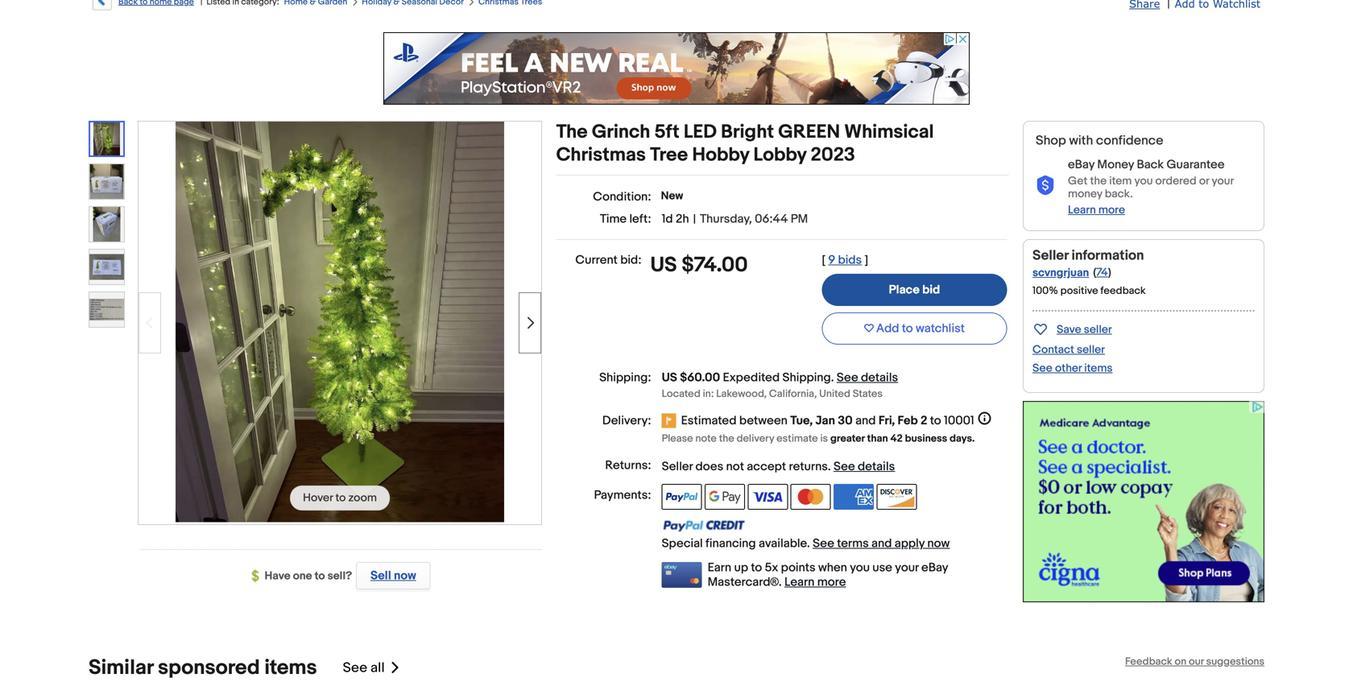 Task type: vqa. For each thing, say whether or not it's contained in the screenshot.
$8.98 buy it now free shipping save up to 40% when you buy more
no



Task type: describe. For each thing, give the bounding box(es) containing it.
states
[[853, 388, 883, 400]]

note
[[696, 433, 717, 445]]

30
[[838, 414, 853, 428]]

0 horizontal spatial now
[[394, 569, 416, 583]]

on
[[1175, 656, 1187, 668]]

see terms and apply now link
[[813, 537, 950, 551]]

similar sponsored items
[[89, 656, 317, 681]]

united
[[820, 388, 851, 400]]

1 horizontal spatial advertisement region
[[1023, 401, 1265, 603]]

)
[[1109, 266, 1112, 280]]

in:
[[703, 388, 714, 400]]

and for 30
[[856, 414, 876, 428]]

time
[[600, 212, 627, 226]]

payments:
[[594, 488, 652, 503]]

you inside the earn up to 5x points when you use your ebay mastercard®.
[[850, 561, 870, 575]]

expedited
[[723, 371, 780, 385]]

1 vertical spatial .
[[828, 460, 831, 474]]

more inside ebay money back guarantee get the item you ordered or your money back. learn more
[[1099, 203, 1126, 217]]

paypal image
[[662, 484, 702, 510]]

save seller
[[1057, 323, 1113, 337]]

suggestions
[[1207, 656, 1265, 668]]

save
[[1057, 323, 1082, 337]]

seller for contact
[[1077, 343, 1105, 357]]

positive
[[1061, 285, 1099, 297]]

estimated between tue, jan 30 and fri, feb 2 to 10001
[[681, 414, 975, 428]]

$60.00
[[680, 371, 720, 385]]

shop with confidence
[[1036, 133, 1164, 149]]

shop
[[1036, 133, 1067, 149]]

now inside us $74.00 "main content"
[[928, 537, 950, 551]]

earn up to 5x points when you use your ebay mastercard®.
[[708, 561, 948, 590]]

grinch
[[592, 121, 651, 144]]

your inside ebay money back guarantee get the item you ordered or your money back. learn more
[[1212, 174, 1234, 188]]

bid:
[[621, 253, 642, 268]]

See all text field
[[343, 660, 385, 677]]

lakewood,
[[717, 388, 767, 400]]

sell
[[371, 569, 391, 583]]

our
[[1189, 656, 1204, 668]]

contact seller link
[[1033, 343, 1105, 357]]

similar
[[89, 656, 153, 681]]

feedback
[[1126, 656, 1173, 668]]

see other items link
[[1033, 362, 1113, 375]]

see inside see all link
[[343, 660, 368, 677]]

jan
[[816, 414, 836, 428]]

sponsored
[[158, 656, 260, 681]]

hobby
[[693, 144, 750, 167]]

seller for seller information
[[1033, 247, 1069, 264]]

your inside the earn up to 5x points when you use your ebay mastercard®.
[[895, 561, 919, 575]]

whimsical
[[845, 121, 934, 144]]

have one to sell?
[[265, 570, 352, 583]]

use
[[873, 561, 893, 575]]

than
[[867, 433, 888, 445]]

picture 1 of 5 image
[[90, 122, 123, 156]]

google pay image
[[705, 484, 745, 510]]

you inside ebay money back guarantee get the item you ordered or your money back. learn more
[[1135, 174, 1153, 188]]

tue,
[[791, 414, 813, 428]]

learn more
[[785, 575, 846, 590]]

delivery
[[737, 433, 775, 445]]

ebay money back guarantee get the item you ordered or your money back. learn more
[[1068, 158, 1234, 217]]

financing
[[706, 537, 756, 551]]

special financing available. see terms and apply now
[[662, 537, 950, 551]]

returns
[[789, 460, 828, 474]]

available.
[[759, 537, 810, 551]]

us for us $60.00 expedited shipping . see details located in: lakewood, california, united states
[[662, 371, 678, 385]]

estimated
[[681, 414, 737, 428]]

1d 2h | thursday, 06:44 pm
[[662, 212, 808, 226]]

the inside ebay money back guarantee get the item you ordered or your money back. learn more
[[1091, 174, 1107, 188]]

money
[[1098, 158, 1135, 172]]

discover image
[[877, 484, 917, 510]]

]
[[865, 253, 869, 268]]

feedback on our suggestions
[[1126, 656, 1265, 668]]

details inside us $60.00 expedited shipping . see details located in: lakewood, california, united states
[[861, 371, 898, 385]]

thursday,
[[700, 212, 752, 226]]

0 vertical spatial see details link
[[837, 371, 898, 385]]

0 horizontal spatial learn more link
[[785, 575, 846, 590]]

see all link
[[343, 656, 401, 681]]

green
[[779, 121, 840, 144]]

have
[[265, 570, 291, 583]]

picture 3 of 5 image
[[89, 207, 124, 242]]

information
[[1072, 247, 1145, 264]]

scvngrjuan link
[[1033, 266, 1090, 280]]

us for us $74.00
[[651, 253, 677, 278]]

shipping
[[783, 371, 831, 385]]

bid
[[923, 283, 941, 297]]

guarantee
[[1167, 158, 1225, 172]]

42
[[891, 433, 903, 445]]

one
[[293, 570, 312, 583]]

scvngrjuan
[[1033, 266, 1090, 280]]

learn inside ebay money back guarantee get the item you ordered or your money back. learn more
[[1068, 203, 1096, 217]]

not
[[726, 460, 744, 474]]

seller for save
[[1084, 323, 1113, 337]]

picture 4 of 5 image
[[89, 250, 124, 284]]

74
[[1097, 266, 1109, 280]]

please
[[662, 433, 693, 445]]

1 vertical spatial details
[[858, 460, 895, 474]]

ebay mastercard image
[[662, 562, 702, 588]]

picture 5 of 5 image
[[89, 292, 124, 327]]

. inside us $60.00 expedited shipping . see details located in: lakewood, california, united states
[[831, 371, 834, 385]]

accept
[[747, 460, 786, 474]]

apply
[[895, 537, 925, 551]]

between
[[740, 414, 788, 428]]

9
[[829, 253, 836, 268]]

to inside the earn up to 5x points when you use your ebay mastercard®.
[[751, 561, 762, 575]]

days.
[[950, 433, 975, 445]]

located
[[662, 388, 701, 400]]

delivery:
[[603, 414, 652, 428]]

2023
[[811, 144, 856, 167]]

picture 2 of 5 image
[[89, 164, 124, 199]]

get
[[1068, 174, 1088, 188]]

1 vertical spatial see details link
[[834, 460, 895, 474]]

does
[[696, 460, 724, 474]]

item
[[1110, 174, 1132, 188]]



Task type: locate. For each thing, give the bounding box(es) containing it.
100%
[[1033, 285, 1059, 297]]

0 vertical spatial details
[[861, 371, 898, 385]]

seller right save
[[1084, 323, 1113, 337]]

time left:
[[600, 212, 652, 226]]

save seller button
[[1033, 320, 1113, 338]]

details up states
[[861, 371, 898, 385]]

seller inside button
[[1084, 323, 1113, 337]]

0 horizontal spatial learn
[[785, 575, 815, 590]]

add to watchlist button
[[822, 313, 1008, 345]]

your down 'apply'
[[895, 561, 919, 575]]

0 horizontal spatial more
[[818, 575, 846, 590]]

1 vertical spatial seller
[[662, 460, 693, 474]]

us up located
[[662, 371, 678, 385]]

seller for seller does not accept returns
[[662, 460, 693, 474]]

to right 2
[[930, 414, 942, 428]]

visa image
[[748, 484, 788, 510]]

0 vertical spatial seller
[[1033, 247, 1069, 264]]

place bid button
[[822, 274, 1008, 306]]

items
[[1085, 362, 1113, 375], [265, 656, 317, 681]]

the inside us $74.00 "main content"
[[719, 433, 735, 445]]

$74.00
[[682, 253, 748, 278]]

dollar sign image
[[252, 570, 265, 583]]

more inside us $74.00 "main content"
[[818, 575, 846, 590]]

feb
[[898, 414, 918, 428]]

paypal credit image
[[662, 520, 746, 532]]

or
[[1200, 174, 1210, 188]]

to right add
[[902, 322, 913, 336]]

0 vertical spatial you
[[1135, 174, 1153, 188]]

see up when
[[813, 537, 835, 551]]

0 vertical spatial the
[[1091, 174, 1107, 188]]

see inside us $60.00 expedited shipping . see details located in: lakewood, california, united states
[[837, 371, 859, 385]]

terms
[[837, 537, 869, 551]]

.
[[831, 371, 834, 385], [828, 460, 831, 474]]

(
[[1094, 266, 1097, 280]]

current bid:
[[576, 253, 642, 268]]

your right or
[[1212, 174, 1234, 188]]

1 horizontal spatial more
[[1099, 203, 1126, 217]]

california,
[[769, 388, 817, 400]]

1d
[[662, 212, 673, 226]]

contact
[[1033, 343, 1075, 357]]

0 horizontal spatial seller
[[662, 460, 693, 474]]

sell?
[[328, 570, 352, 583]]

see inside contact seller see other items
[[1033, 362, 1053, 375]]

0 horizontal spatial your
[[895, 561, 919, 575]]

to inside button
[[902, 322, 913, 336]]

see up united
[[837, 371, 859, 385]]

the right get
[[1091, 174, 1107, 188]]

0 vertical spatial more
[[1099, 203, 1126, 217]]

ebay down 'apply'
[[922, 561, 948, 575]]

delivery alert flag image
[[662, 414, 681, 430]]

see details link up states
[[837, 371, 898, 385]]

and up use
[[872, 537, 892, 551]]

0 vertical spatial .
[[831, 371, 834, 385]]

the right note
[[719, 433, 735, 445]]

advertisement region
[[384, 32, 970, 105], [1023, 401, 1265, 603]]

1 horizontal spatial learn more link
[[1068, 203, 1126, 217]]

see details link down "than"
[[834, 460, 895, 474]]

2h
[[676, 212, 689, 226]]

seller inside us $74.00 "main content"
[[662, 460, 693, 474]]

see down greater
[[834, 460, 855, 474]]

seller down please
[[662, 460, 693, 474]]

feedback on our suggestions link
[[1126, 656, 1265, 668]]

learn down money
[[1068, 203, 1096, 217]]

the grinch 5ft led bright green whimsical christmas tree hobby lobby 2023
[[556, 121, 934, 167]]

seller up scvngrjuan link
[[1033, 247, 1069, 264]]

learn more link down the special financing available. see terms and apply now
[[785, 575, 846, 590]]

details
[[861, 371, 898, 385], [858, 460, 895, 474]]

business
[[905, 433, 948, 445]]

seller information scvngrjuan ( 74 ) 100% positive feedback
[[1033, 247, 1146, 297]]

10001
[[944, 414, 975, 428]]

ebay inside ebay money back guarantee get the item you ordered or your money back. learn more
[[1068, 158, 1095, 172]]

shipping:
[[600, 371, 652, 385]]

back
[[1137, 158, 1164, 172]]

left:
[[630, 212, 652, 226]]

learn right 5x
[[785, 575, 815, 590]]

more right points
[[818, 575, 846, 590]]

1 vertical spatial you
[[850, 561, 870, 575]]

0 horizontal spatial ebay
[[922, 561, 948, 575]]

seller down the save seller on the right of page
[[1077, 343, 1105, 357]]

place
[[889, 283, 920, 297]]

current
[[576, 253, 618, 268]]

master card image
[[791, 484, 831, 510]]

sell now link
[[352, 562, 431, 590]]

1 horizontal spatial ebay
[[1068, 158, 1095, 172]]

us inside us $60.00 expedited shipping . see details located in: lakewood, california, united states
[[662, 371, 678, 385]]

more down back.
[[1099, 203, 1126, 217]]

see down contact
[[1033, 362, 1053, 375]]

ordered
[[1156, 174, 1197, 188]]

confidence
[[1097, 133, 1164, 149]]

0 horizontal spatial items
[[265, 656, 317, 681]]

1 vertical spatial us
[[662, 371, 678, 385]]

see all
[[343, 660, 385, 677]]

learn inside us $74.00 "main content"
[[785, 575, 815, 590]]

with
[[1069, 133, 1094, 149]]

with details__icon image
[[1036, 176, 1056, 196]]

tree
[[650, 144, 688, 167]]

points
[[781, 561, 816, 575]]

you left use
[[850, 561, 870, 575]]

to left 5x
[[751, 561, 762, 575]]

place bid
[[889, 283, 941, 297]]

see left the all in the left of the page
[[343, 660, 368, 677]]

other
[[1055, 362, 1082, 375]]

american express image
[[834, 484, 874, 510]]

and for terms
[[872, 537, 892, 551]]

[
[[822, 253, 826, 268]]

us $74.00 main content
[[556, 121, 1009, 590]]

money
[[1068, 187, 1103, 201]]

1 vertical spatial seller
[[1077, 343, 1105, 357]]

up
[[734, 561, 749, 575]]

now right sell
[[394, 569, 416, 583]]

now right 'apply'
[[928, 537, 950, 551]]

seller
[[1084, 323, 1113, 337], [1077, 343, 1105, 357]]

1 horizontal spatial you
[[1135, 174, 1153, 188]]

the
[[1091, 174, 1107, 188], [719, 433, 735, 445]]

1 horizontal spatial learn
[[1068, 203, 1096, 217]]

0 vertical spatial learn more link
[[1068, 203, 1126, 217]]

seller inside contact seller see other items
[[1077, 343, 1105, 357]]

0 vertical spatial your
[[1212, 174, 1234, 188]]

1 vertical spatial now
[[394, 569, 416, 583]]

to
[[902, 322, 913, 336], [930, 414, 942, 428], [751, 561, 762, 575], [315, 570, 325, 583]]

0 horizontal spatial you
[[850, 561, 870, 575]]

back.
[[1105, 187, 1134, 201]]

seller inside seller information scvngrjuan ( 74 ) 100% positive feedback
[[1033, 247, 1069, 264]]

0 horizontal spatial advertisement region
[[384, 32, 970, 105]]

ebay up get
[[1068, 158, 1095, 172]]

more
[[1099, 203, 1126, 217], [818, 575, 846, 590]]

9 bids link
[[829, 253, 862, 268]]

bright
[[721, 121, 774, 144]]

is
[[821, 433, 828, 445]]

seller
[[1033, 247, 1069, 264], [662, 460, 693, 474]]

us $60.00 expedited shipping . see details located in: lakewood, california, united states
[[662, 371, 898, 400]]

1 vertical spatial your
[[895, 561, 919, 575]]

special
[[662, 537, 703, 551]]

[ 9 bids ]
[[822, 253, 869, 268]]

0 horizontal spatial the
[[719, 433, 735, 445]]

earn
[[708, 561, 732, 575]]

1 horizontal spatial seller
[[1033, 247, 1069, 264]]

seller does not accept returns . see details
[[662, 460, 895, 474]]

pm
[[791, 212, 808, 226]]

led
[[684, 121, 717, 144]]

mastercard®.
[[708, 575, 782, 590]]

1 vertical spatial items
[[265, 656, 317, 681]]

1 horizontal spatial the
[[1091, 174, 1107, 188]]

0 vertical spatial advertisement region
[[384, 32, 970, 105]]

to right one
[[315, 570, 325, 583]]

1 horizontal spatial items
[[1085, 362, 1113, 375]]

0 vertical spatial items
[[1085, 362, 1113, 375]]

0 vertical spatial learn
[[1068, 203, 1096, 217]]

details down "than"
[[858, 460, 895, 474]]

and right 30
[[856, 414, 876, 428]]

1 vertical spatial advertisement region
[[1023, 401, 1265, 603]]

you down back
[[1135, 174, 1153, 188]]

0 vertical spatial seller
[[1084, 323, 1113, 337]]

1 vertical spatial the
[[719, 433, 735, 445]]

learn more link down money
[[1068, 203, 1126, 217]]

. down is
[[828, 460, 831, 474]]

fri,
[[879, 414, 895, 428]]

. up united
[[831, 371, 834, 385]]

new
[[661, 189, 683, 203]]

1 vertical spatial more
[[818, 575, 846, 590]]

items left see all
[[265, 656, 317, 681]]

ebay inside the earn up to 5x points when you use your ebay mastercard®.
[[922, 561, 948, 575]]

you
[[1135, 174, 1153, 188], [850, 561, 870, 575]]

items inside contact seller see other items
[[1085, 362, 1113, 375]]

1 vertical spatial ebay
[[922, 561, 948, 575]]

06:44
[[755, 212, 788, 226]]

0 vertical spatial now
[[928, 537, 950, 551]]

bids
[[838, 253, 862, 268]]

1 horizontal spatial your
[[1212, 174, 1234, 188]]

1 vertical spatial learn
[[785, 575, 815, 590]]

the grinch 5ft led bright green whimsical christmas tree hobby lobby 2023 - picture 1 of 5 image
[[176, 120, 504, 523]]

0 vertical spatial and
[[856, 414, 876, 428]]

0 vertical spatial ebay
[[1068, 158, 1095, 172]]

us right bid:
[[651, 253, 677, 278]]

christmas
[[556, 144, 646, 167]]

feedback
[[1101, 285, 1146, 297]]

0 vertical spatial us
[[651, 253, 677, 278]]

1 vertical spatial and
[[872, 537, 892, 551]]

1 vertical spatial learn more link
[[785, 575, 846, 590]]

items right other
[[1085, 362, 1113, 375]]

learn
[[1068, 203, 1096, 217], [785, 575, 815, 590]]

watchlist
[[916, 322, 965, 336]]

1 horizontal spatial now
[[928, 537, 950, 551]]



